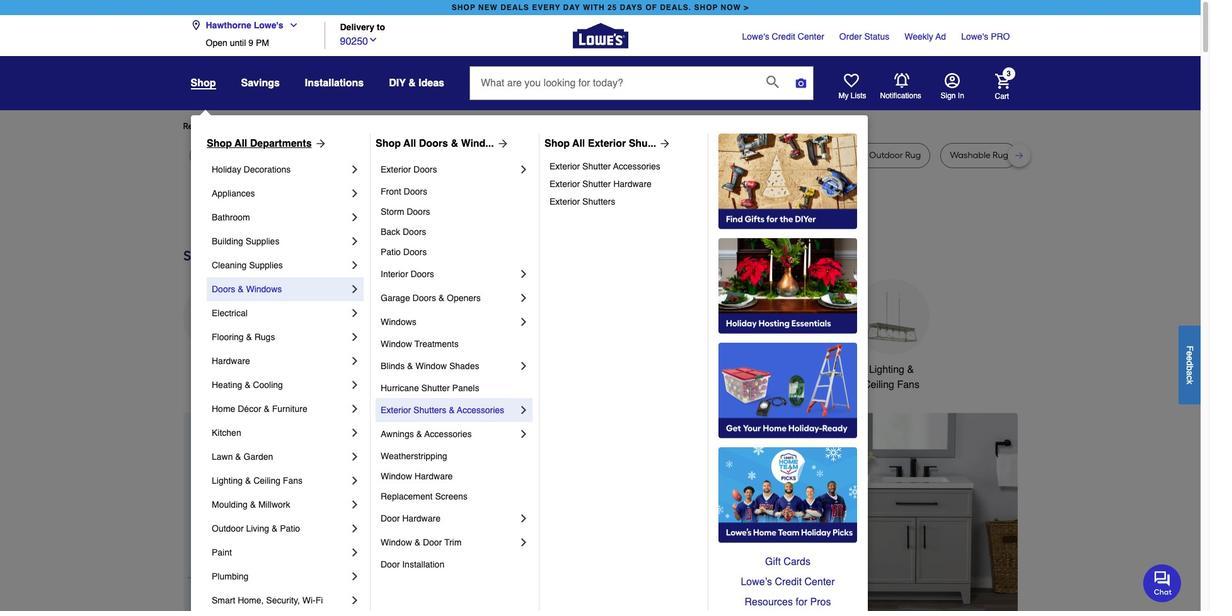 Task type: describe. For each thing, give the bounding box(es) containing it.
smart home, security, wi-fi link
[[212, 589, 349, 612]]

you for more suggestions for you
[[410, 121, 425, 132]]

chevron right image for plumbing
[[349, 571, 361, 583]]

shop for shop all doors & wind...
[[376, 138, 401, 149]]

lawn & garden link
[[212, 445, 349, 469]]

home inside button
[[798, 364, 825, 376]]

day
[[564, 3, 581, 12]]

more
[[323, 121, 343, 132]]

shop for shop all departments
[[207, 138, 232, 149]]

building supplies link
[[212, 230, 349, 254]]

chevron down image
[[284, 20, 299, 30]]

8 rug from the left
[[906, 150, 922, 161]]

scroll to item #4 image
[[739, 610, 772, 612]]

chevron right image for heating & cooling
[[349, 379, 361, 392]]

installation
[[403, 560, 445, 570]]

storm doors
[[381, 207, 430, 217]]

door hardware link
[[381, 507, 518, 531]]

you for recommended searches for you
[[298, 121, 313, 132]]

window for treatments
[[381, 339, 412, 349]]

appliances link
[[212, 182, 349, 206]]

doors for interior
[[411, 269, 434, 279]]

chevron right image for exterior shutters & accessories
[[518, 404, 530, 417]]

lowe's home team holiday picks. image
[[719, 448, 858, 544]]

shop for shop all exterior shu...
[[545, 138, 570, 149]]

flooring
[[212, 332, 244, 342]]

screens
[[435, 492, 468, 502]]

panels
[[453, 383, 480, 394]]

savings button
[[241, 72, 280, 95]]

k
[[1186, 380, 1196, 385]]

garage
[[381, 293, 410, 303]]

9 rug from the left
[[993, 150, 1009, 161]]

ad
[[936, 32, 947, 42]]

90250 button
[[340, 33, 378, 49]]

paint link
[[212, 541, 349, 565]]

bathroom inside button
[[678, 364, 722, 376]]

patio inside the patio doors link
[[381, 247, 401, 257]]

3 rug from the left
[[278, 150, 293, 161]]

door hardware
[[381, 514, 441, 524]]

doors for front
[[404, 187, 428, 197]]

storm
[[381, 207, 404, 217]]

3
[[1007, 70, 1012, 78]]

my
[[839, 91, 849, 100]]

delivery to
[[340, 22, 385, 32]]

chevron right image for exterior doors
[[518, 163, 530, 176]]

1 area from the left
[[322, 150, 341, 161]]

shop all exterior shu... link
[[545, 136, 672, 151]]

shop new deals every day with 25 days of deals. shop now > link
[[449, 0, 752, 15]]

moulding
[[212, 500, 248, 510]]

new
[[479, 3, 498, 12]]

accessories for awnings & accessories
[[425, 429, 472, 440]]

blinds
[[381, 361, 405, 371]]

b
[[1186, 366, 1196, 371]]

lowe's home improvement cart image
[[996, 73, 1011, 89]]

5x8
[[217, 150, 231, 161]]

6 rug from the left
[[688, 150, 704, 161]]

lowe's home improvement logo image
[[573, 8, 628, 63]]

my lists
[[839, 91, 867, 100]]

lighting inside lighting & ceiling fans
[[870, 364, 905, 376]]

25
[[608, 3, 618, 12]]

lowe's credit center
[[741, 577, 835, 588]]

electrical
[[212, 308, 248, 318]]

allen for allen and roth rug
[[628, 150, 647, 161]]

ceiling inside lighting & ceiling fans
[[864, 380, 895, 391]]

interior doors link
[[381, 262, 518, 286]]

all for exterior
[[573, 138, 585, 149]]

exterior shutter accessories
[[550, 161, 661, 172]]

hardware up replacement screens at the bottom left of the page
[[415, 472, 453, 482]]

lowe's home improvement account image
[[945, 73, 960, 88]]

doors up exterior doors link
[[419, 138, 448, 149]]

5 rug from the left
[[583, 150, 599, 161]]

credit for lowe's
[[775, 577, 802, 588]]

all for doors
[[404, 138, 416, 149]]

sign in
[[941, 91, 965, 100]]

shop 25 days of deals by category image
[[183, 245, 1018, 266]]

2 horizontal spatial for
[[796, 597, 808, 609]]

interior doors
[[381, 269, 434, 279]]

7 rug from the left
[[797, 150, 813, 161]]

allen for allen and roth area rug
[[501, 150, 521, 161]]

hardware inside 'link'
[[403, 514, 441, 524]]

electrical link
[[212, 301, 349, 325]]

hardware down exterior shutter accessories link
[[614, 179, 652, 189]]

camera image
[[795, 77, 808, 90]]

and for allen and roth area rug
[[523, 150, 539, 161]]

exterior for exterior doors
[[381, 165, 411, 175]]

hurricane shutter panels link
[[381, 378, 530, 399]]

supplies for building supplies
[[246, 237, 280, 247]]

garden
[[244, 452, 273, 462]]

exterior for exterior shutters
[[550, 197, 580, 207]]

chevron right image for smart home, security, wi-fi
[[349, 595, 361, 607]]

2 shop from the left
[[695, 3, 719, 12]]

chevron right image for paint
[[349, 547, 361, 559]]

recommended searches for you
[[183, 121, 313, 132]]

1 vertical spatial lighting & ceiling fans
[[212, 476, 303, 486]]

deals.
[[660, 3, 692, 12]]

open until 9 pm
[[206, 38, 269, 48]]

door installation link
[[381, 555, 530, 575]]

recommended searches for you heading
[[183, 120, 1018, 133]]

awnings & accessories link
[[381, 423, 518, 447]]

find gifts for the diyer. image
[[719, 134, 858, 230]]

chevron right image for cleaning supplies
[[349, 259, 361, 272]]

roth for area
[[541, 150, 560, 161]]

patio doors
[[381, 247, 427, 257]]

suggestions
[[345, 121, 395, 132]]

plumbing link
[[212, 565, 349, 589]]

open
[[206, 38, 228, 48]]

diy & ideas
[[389, 78, 445, 89]]

chevron right image for holiday decorations
[[349, 163, 361, 176]]

window for &
[[381, 538, 412, 548]]

chevron right image for garage doors & openers
[[518, 292, 530, 305]]

lowe's home improvement notification center image
[[895, 73, 910, 88]]

chevron right image for outdoor living & patio
[[349, 523, 361, 535]]

every
[[532, 3, 561, 12]]

decorations for christmas
[[386, 380, 440, 391]]

lowe's pro link
[[962, 30, 1011, 43]]

deals
[[501, 3, 530, 12]]

lists
[[851, 91, 867, 100]]

f e e d b a c k
[[1186, 346, 1196, 385]]

weekly
[[905, 32, 934, 42]]

exterior for exterior shutter accessories
[[550, 161, 580, 172]]

lowe's credit center link
[[719, 573, 858, 593]]

outdoor
[[212, 524, 244, 534]]

lowe's for lowe's credit center
[[743, 32, 770, 42]]

christmas
[[390, 364, 435, 376]]

with
[[583, 3, 605, 12]]

furniture
[[388, 150, 424, 161]]

delivery
[[340, 22, 375, 32]]

more suggestions for you link
[[323, 120, 435, 133]]

chevron right image for hardware
[[349, 355, 361, 368]]

installations button
[[305, 72, 364, 95]]

window hardware link
[[381, 467, 530, 487]]

heating & cooling link
[[212, 373, 349, 397]]

back doors link
[[381, 222, 530, 242]]

exterior for exterior shutters & accessories
[[381, 406, 411, 416]]

2 area from the left
[[562, 150, 581, 161]]

lowe's credit center
[[743, 32, 825, 42]]

location image
[[191, 20, 201, 30]]

bathroom link
[[212, 206, 349, 230]]

awnings & accessories
[[381, 429, 472, 440]]

storm doors link
[[381, 202, 530, 222]]

decorations for holiday
[[244, 165, 291, 175]]

hardware down flooring
[[212, 356, 250, 366]]

allen and roth rug
[[628, 150, 704, 161]]

chevron right image for flooring & rugs
[[349, 331, 361, 344]]

exterior doors link
[[381, 158, 518, 182]]

of
[[646, 3, 658, 12]]

lowe's wishes you and your family a happy hanukkah. image
[[183, 201, 1018, 233]]

exterior shutters & accessories link
[[381, 399, 518, 423]]

exterior shutters
[[550, 197, 616, 207]]

cleaning
[[212, 260, 247, 271]]

holiday hosting essentials. image
[[719, 238, 858, 334]]

patio inside outdoor living & patio link
[[280, 524, 300, 534]]

replacement screens link
[[381, 487, 530, 507]]

area rug
[[322, 150, 359, 161]]

and for allen and roth rug
[[649, 150, 666, 161]]



Task type: locate. For each thing, give the bounding box(es) containing it.
0 horizontal spatial patio
[[280, 524, 300, 534]]

0 vertical spatial smart
[[768, 364, 795, 376]]

hawthorne lowe's button
[[191, 13, 304, 38]]

exterior down allen and roth area rug
[[550, 161, 580, 172]]

shop new deals every day with 25 days of deals. shop now >
[[452, 3, 749, 12]]

chevron right image for door hardware
[[518, 513, 530, 525]]

home
[[798, 364, 825, 376], [212, 404, 235, 414]]

shop left now
[[695, 3, 719, 12]]

1 horizontal spatial roth
[[668, 150, 686, 161]]

shop button
[[191, 77, 216, 90]]

diy & ideas button
[[389, 72, 445, 95]]

door for door installation
[[381, 560, 400, 570]]

window & door trim link
[[381, 531, 518, 555]]

0 vertical spatial center
[[798, 32, 825, 42]]

windows down garage
[[381, 317, 417, 327]]

1 horizontal spatial smart
[[768, 364, 795, 376]]

moulding & millwork link
[[212, 493, 349, 517]]

0 horizontal spatial you
[[298, 121, 313, 132]]

home décor & furniture
[[212, 404, 308, 414]]

lowe's down >
[[743, 32, 770, 42]]

credit
[[772, 32, 796, 42], [775, 577, 802, 588]]

patio down back on the left
[[381, 247, 401, 257]]

chevron right image for windows
[[518, 316, 530, 329]]

arrow right image for shop all departments
[[312, 137, 327, 150]]

chevron right image for home décor & furniture
[[349, 403, 361, 416]]

window treatments
[[381, 339, 459, 349]]

1 vertical spatial windows
[[381, 317, 417, 327]]

shutter up exterior shutter hardware
[[583, 161, 611, 172]]

roth for rug
[[668, 150, 686, 161]]

0 vertical spatial supplies
[[246, 237, 280, 247]]

chevron right image for lawn & garden
[[349, 451, 361, 464]]

exterior down exterior shutter hardware
[[550, 197, 580, 207]]

&
[[409, 78, 416, 89], [451, 138, 458, 149], [238, 284, 244, 295], [439, 293, 445, 303], [246, 332, 252, 342], [407, 361, 413, 371], [908, 364, 915, 376], [245, 380, 251, 390], [264, 404, 270, 414], [449, 406, 455, 416], [417, 429, 422, 440], [235, 452, 241, 462], [245, 476, 251, 486], [250, 500, 256, 510], [272, 524, 278, 534], [415, 538, 421, 548]]

arrow right image inside shop all exterior shu... "link"
[[657, 137, 672, 150]]

center up the pros at the bottom right of page
[[805, 577, 835, 588]]

shop all doors & wind... link
[[376, 136, 509, 151]]

doors down 'storm doors'
[[403, 227, 427, 237]]

lawn & garden
[[212, 452, 273, 462]]

chevron right image for lighting & ceiling fans
[[349, 475, 361, 488]]

shutter for accessories
[[583, 161, 611, 172]]

1 rug from the left
[[199, 150, 215, 161]]

for up furniture
[[397, 121, 408, 132]]

home inside 'link'
[[212, 404, 235, 414]]

in
[[959, 91, 965, 100]]

window up the door installation
[[381, 538, 412, 548]]

0 vertical spatial patio
[[381, 247, 401, 257]]

1 vertical spatial lighting
[[212, 476, 243, 486]]

chevron right image for kitchen
[[349, 427, 361, 440]]

1 vertical spatial kitchen
[[212, 428, 241, 438]]

pm
[[256, 38, 269, 48]]

arrow right image inside shop all departments link
[[312, 137, 327, 150]]

washable rug
[[951, 150, 1009, 161]]

0 vertical spatial home
[[798, 364, 825, 376]]

accessories down 'panels'
[[457, 406, 505, 416]]

you left more
[[298, 121, 313, 132]]

decorations inside christmas decorations button
[[386, 380, 440, 391]]

door inside door installation link
[[381, 560, 400, 570]]

2 vertical spatial accessories
[[425, 429, 472, 440]]

allen and roth area rug
[[501, 150, 599, 161]]

for up departments
[[285, 121, 296, 132]]

bathroom button
[[663, 279, 738, 378]]

appliances up heating
[[196, 364, 246, 376]]

shop up 5x8
[[207, 138, 232, 149]]

1 vertical spatial credit
[[775, 577, 802, 588]]

2 allen from the left
[[628, 150, 647, 161]]

arrow right image for shop all doors & wind...
[[494, 137, 509, 150]]

appliances button
[[183, 279, 259, 378]]

get your home holiday-ready. image
[[719, 343, 858, 439]]

1 vertical spatial patio
[[280, 524, 300, 534]]

installations
[[305, 78, 364, 89]]

window up "blinds"
[[381, 339, 412, 349]]

door left installation
[[381, 560, 400, 570]]

lowe's home improvement lists image
[[844, 73, 859, 88]]

credit up search icon
[[772, 32, 796, 42]]

all inside shop all departments link
[[235, 138, 247, 149]]

0 horizontal spatial allen
[[501, 150, 521, 161]]

washable area rug
[[733, 150, 813, 161]]

0 vertical spatial windows
[[246, 284, 282, 295]]

1 horizontal spatial shop
[[376, 138, 401, 149]]

0 horizontal spatial and
[[523, 150, 539, 161]]

0 horizontal spatial windows
[[246, 284, 282, 295]]

doors for back
[[403, 227, 427, 237]]

0 horizontal spatial lowe's
[[254, 20, 284, 30]]

d
[[1186, 361, 1196, 366]]

1 e from the top
[[1186, 351, 1196, 356]]

1 horizontal spatial allen
[[628, 150, 647, 161]]

credit up resources for pros link
[[775, 577, 802, 588]]

0 vertical spatial kitchen
[[472, 364, 506, 376]]

rug rug
[[260, 150, 293, 161]]

>
[[744, 3, 749, 12]]

all down recommended searches for you heading
[[573, 138, 585, 149]]

1 allen from the left
[[501, 150, 521, 161]]

pros
[[811, 597, 832, 609]]

accessories for exterior shutter accessories
[[614, 161, 661, 172]]

exterior up exterior shutters
[[550, 179, 580, 189]]

1 horizontal spatial bathroom
[[678, 364, 722, 376]]

lighting & ceiling fans inside button
[[864, 364, 920, 391]]

chevron right image for interior doors
[[518, 268, 530, 281]]

doors & windows link
[[212, 277, 349, 301]]

1 washable from the left
[[733, 150, 774, 161]]

shop
[[191, 78, 216, 89]]

supplies up cleaning supplies
[[246, 237, 280, 247]]

shutter down exterior shutter accessories
[[583, 179, 611, 189]]

for left the pros at the bottom right of page
[[796, 597, 808, 609]]

0 vertical spatial lighting & ceiling fans
[[864, 364, 920, 391]]

order status link
[[840, 30, 890, 43]]

lighting & ceiling fans
[[864, 364, 920, 391], [212, 476, 303, 486]]

shutter for hardware
[[583, 179, 611, 189]]

3 shop from the left
[[545, 138, 570, 149]]

center left "order"
[[798, 32, 825, 42]]

hurricane shutter panels
[[381, 383, 480, 394]]

decorations down 'rug rug'
[[244, 165, 291, 175]]

1 roth from the left
[[541, 150, 560, 161]]

0 vertical spatial door
[[381, 514, 400, 524]]

kitchen up lawn
[[212, 428, 241, 438]]

0 vertical spatial decorations
[[244, 165, 291, 175]]

0 vertical spatial fans
[[898, 380, 920, 391]]

exterior doors
[[381, 165, 437, 175]]

shutter for panels
[[422, 383, 450, 394]]

doors down front doors
[[407, 207, 430, 217]]

e up d
[[1186, 351, 1196, 356]]

chevron right image for awnings & accessories
[[518, 428, 530, 441]]

exterior shutter hardware link
[[550, 175, 699, 193]]

0 horizontal spatial kitchen
[[212, 428, 241, 438]]

1 vertical spatial shutter
[[583, 179, 611, 189]]

2 horizontal spatial area
[[776, 150, 795, 161]]

exterior shutters & accessories
[[381, 406, 505, 416]]

2 you from the left
[[410, 121, 425, 132]]

1 vertical spatial supplies
[[249, 260, 283, 271]]

doors up 'storm doors'
[[404, 187, 428, 197]]

appliances down holiday
[[212, 189, 255, 199]]

arrow left image
[[418, 523, 430, 536]]

front doors link
[[381, 182, 530, 202]]

faucets
[[509, 364, 545, 376]]

smart for smart home, security, wi-fi
[[212, 596, 235, 606]]

1 vertical spatial smart
[[212, 596, 235, 606]]

garage doors & openers link
[[381, 286, 518, 310]]

1 horizontal spatial decorations
[[386, 380, 440, 391]]

chevron right image
[[349, 163, 361, 176], [518, 268, 530, 281], [518, 316, 530, 329], [349, 331, 361, 344], [349, 355, 361, 368], [349, 403, 361, 416], [349, 427, 361, 440], [518, 428, 530, 441], [349, 451, 361, 464], [518, 513, 530, 525], [349, 523, 361, 535], [518, 537, 530, 549], [349, 571, 361, 583], [349, 595, 361, 607]]

1 horizontal spatial area
[[562, 150, 581, 161]]

smart
[[768, 364, 795, 376], [212, 596, 235, 606]]

all for departments
[[235, 138, 247, 149]]

appliances inside appliances button
[[196, 364, 246, 376]]

shop left "new"
[[452, 3, 476, 12]]

1 vertical spatial center
[[805, 577, 835, 588]]

2 rug from the left
[[260, 150, 275, 161]]

e up b
[[1186, 356, 1196, 361]]

1 vertical spatial door
[[423, 538, 442, 548]]

1 vertical spatial bathroom
[[678, 364, 722, 376]]

desk
[[453, 150, 472, 161]]

supplies
[[246, 237, 280, 247], [249, 260, 283, 271]]

kitchen faucets
[[472, 364, 545, 376]]

1 horizontal spatial kitchen
[[472, 364, 506, 376]]

0 horizontal spatial roth
[[541, 150, 560, 161]]

you
[[298, 121, 313, 132], [410, 121, 425, 132]]

smart home button
[[758, 279, 834, 378]]

search image
[[767, 76, 779, 88]]

0 horizontal spatial smart
[[212, 596, 235, 606]]

hardware down replacement screens at the bottom left of the page
[[403, 514, 441, 524]]

& inside 'link'
[[264, 404, 270, 414]]

chevron down image
[[368, 34, 378, 44]]

diy
[[389, 78, 406, 89]]

smart inside button
[[768, 364, 795, 376]]

lowe's left pro
[[962, 32, 989, 42]]

window up hurricane shutter panels
[[416, 361, 447, 371]]

Search Query text field
[[470, 67, 757, 100]]

status
[[865, 32, 890, 42]]

blinds & window shades
[[381, 361, 480, 371]]

1 horizontal spatial ceiling
[[864, 380, 895, 391]]

doors for exterior
[[414, 165, 437, 175]]

2 vertical spatial shutter
[[422, 383, 450, 394]]

exterior down furniture
[[381, 165, 411, 175]]

0 horizontal spatial washable
[[733, 150, 774, 161]]

0 horizontal spatial bathroom
[[212, 213, 250, 223]]

2 vertical spatial door
[[381, 560, 400, 570]]

shop all doors & wind...
[[376, 138, 494, 149]]

chevron right image for building supplies
[[349, 235, 361, 248]]

door inside window & door trim link
[[423, 538, 442, 548]]

resources for pros link
[[719, 593, 858, 612]]

exterior inside "link"
[[588, 138, 626, 149]]

shu...
[[629, 138, 657, 149]]

back
[[381, 227, 401, 237]]

chevron right image for window & door trim
[[518, 537, 530, 549]]

1 vertical spatial ceiling
[[254, 476, 281, 486]]

door inside 'link'
[[381, 514, 400, 524]]

shutters down exterior shutter hardware
[[583, 197, 616, 207]]

shop down 'more suggestions for you' link at the top of page
[[376, 138, 401, 149]]

3 area from the left
[[776, 150, 795, 161]]

0 vertical spatial shutters
[[583, 197, 616, 207]]

lowe's for lowe's pro
[[962, 32, 989, 42]]

washable for washable area rug
[[733, 150, 774, 161]]

1 horizontal spatial home
[[798, 364, 825, 376]]

0 vertical spatial ceiling
[[864, 380, 895, 391]]

None search field
[[470, 66, 814, 112]]

1 horizontal spatial shutters
[[583, 197, 616, 207]]

1 horizontal spatial shop
[[695, 3, 719, 12]]

outdoor living & patio link
[[212, 517, 349, 541]]

1 horizontal spatial lighting & ceiling fans
[[864, 364, 920, 391]]

center for lowe's credit center
[[805, 577, 835, 588]]

0 horizontal spatial lighting & ceiling fans
[[212, 476, 303, 486]]

doors right garage
[[413, 293, 436, 303]]

1 horizontal spatial lighting
[[870, 364, 905, 376]]

chevron right image for bathroom
[[349, 211, 361, 224]]

2 and from the left
[[649, 150, 666, 161]]

patio down moulding & millwork link
[[280, 524, 300, 534]]

furniture
[[272, 404, 308, 414]]

window & door trim
[[381, 538, 464, 548]]

gift cards link
[[719, 552, 858, 573]]

chevron right image for doors & windows
[[349, 283, 361, 296]]

window up 'replacement'
[[381, 472, 412, 482]]

shutters for exterior shutters
[[583, 197, 616, 207]]

0 vertical spatial credit
[[772, 32, 796, 42]]

doors down back doors at the top left of page
[[404, 247, 427, 257]]

exterior down hurricane at left
[[381, 406, 411, 416]]

shop inside "link"
[[545, 138, 570, 149]]

1 vertical spatial appliances
[[196, 364, 246, 376]]

1 vertical spatial accessories
[[457, 406, 505, 416]]

doors for garage
[[413, 293, 436, 303]]

fans inside button
[[898, 380, 920, 391]]

2 horizontal spatial lowe's
[[962, 32, 989, 42]]

0 horizontal spatial shop
[[207, 138, 232, 149]]

1 horizontal spatial and
[[649, 150, 666, 161]]

window for hardware
[[381, 472, 412, 482]]

0 vertical spatial appliances
[[212, 189, 255, 199]]

2 shop from the left
[[376, 138, 401, 149]]

0 horizontal spatial fans
[[283, 476, 303, 486]]

0 vertical spatial shutter
[[583, 161, 611, 172]]

sign
[[941, 91, 956, 100]]

chevron right image for moulding & millwork
[[349, 499, 361, 511]]

1 vertical spatial fans
[[283, 476, 303, 486]]

roth up exterior shutter hardware link
[[668, 150, 686, 161]]

back doors
[[381, 227, 427, 237]]

lowe's pro
[[962, 32, 1011, 42]]

all up furniture
[[404, 138, 416, 149]]

doors down furniture
[[414, 165, 437, 175]]

shop
[[452, 3, 476, 12], [695, 3, 719, 12]]

decorations inside holiday decorations link
[[244, 165, 291, 175]]

ceiling
[[864, 380, 895, 391], [254, 476, 281, 486]]

2 horizontal spatial all
[[573, 138, 585, 149]]

0 horizontal spatial ceiling
[[254, 476, 281, 486]]

kitchen inside button
[[472, 364, 506, 376]]

3 all from the left
[[573, 138, 585, 149]]

chevron right image for blinds & window shades
[[518, 360, 530, 373]]

exterior for exterior shutter hardware
[[550, 179, 580, 189]]

1 horizontal spatial you
[[410, 121, 425, 132]]

0 horizontal spatial area
[[322, 150, 341, 161]]

for for suggestions
[[397, 121, 408, 132]]

0 horizontal spatial all
[[235, 138, 247, 149]]

center for lowe's credit center
[[798, 32, 825, 42]]

doors down cleaning
[[212, 284, 235, 295]]

door
[[381, 514, 400, 524], [423, 538, 442, 548], [381, 560, 400, 570]]

0 vertical spatial bathroom
[[212, 213, 250, 223]]

1 and from the left
[[523, 150, 539, 161]]

0 horizontal spatial shop
[[452, 3, 476, 12]]

doors up garage doors & openers
[[411, 269, 434, 279]]

1 shop from the left
[[207, 138, 232, 149]]

for
[[285, 121, 296, 132], [397, 121, 408, 132], [796, 597, 808, 609]]

shop up allen and roth area rug
[[545, 138, 570, 149]]

1 horizontal spatial washable
[[951, 150, 991, 161]]

for for searches
[[285, 121, 296, 132]]

2 e from the top
[[1186, 356, 1196, 361]]

all down recommended searches for you
[[235, 138, 247, 149]]

arrow right image
[[312, 137, 327, 150], [494, 137, 509, 150], [657, 137, 672, 150], [995, 523, 1008, 536]]

accessories up exterior shutter hardware link
[[614, 161, 661, 172]]

door for door hardware
[[381, 514, 400, 524]]

accessories
[[614, 161, 661, 172], [457, 406, 505, 416], [425, 429, 472, 440]]

4 rug from the left
[[343, 150, 359, 161]]

washable for washable rug
[[951, 150, 991, 161]]

you inside 'more suggestions for you' link
[[410, 121, 425, 132]]

1 horizontal spatial lowe's
[[743, 32, 770, 42]]

up to 40 percent off select vanities. plus, get free local delivery on select vanities. image
[[407, 413, 1018, 612]]

kitchen for kitchen
[[212, 428, 241, 438]]

shutters down hurricane shutter panels
[[414, 406, 447, 416]]

smart for smart home
[[768, 364, 795, 376]]

1 horizontal spatial windows
[[381, 317, 417, 327]]

25 days of deals. don't miss deals every day. same-day delivery on in-stock orders placed by 2 p m. image
[[183, 413, 387, 612]]

exterior down recommended searches for you heading
[[588, 138, 626, 149]]

building supplies
[[212, 237, 280, 247]]

supplies up doors & windows link
[[249, 260, 283, 271]]

chat invite button image
[[1144, 564, 1183, 603]]

weatherstripping
[[381, 452, 448, 462]]

window inside blinds & window shades link
[[416, 361, 447, 371]]

lowe's up pm
[[254, 20, 284, 30]]

credit for lowe's
[[772, 32, 796, 42]]

doors & windows
[[212, 284, 282, 295]]

roth down 'shop all exterior shu...'
[[541, 150, 560, 161]]

all inside shop all exterior shu... "link"
[[573, 138, 585, 149]]

shop all departments link
[[207, 136, 327, 151]]

0 vertical spatial accessories
[[614, 161, 661, 172]]

1 horizontal spatial fans
[[898, 380, 920, 391]]

décor
[[238, 404, 261, 414]]

2 horizontal spatial shop
[[545, 138, 570, 149]]

hardware link
[[212, 349, 349, 373]]

arrow right image for shop all exterior shu...
[[657, 137, 672, 150]]

doors for storm
[[407, 207, 430, 217]]

window treatments link
[[381, 334, 530, 354]]

1 all from the left
[[235, 138, 247, 149]]

hardware
[[614, 179, 652, 189], [212, 356, 250, 366], [415, 472, 453, 482], [403, 514, 441, 524]]

2 all from the left
[[404, 138, 416, 149]]

1 vertical spatial decorations
[[386, 380, 440, 391]]

1 shop from the left
[[452, 3, 476, 12]]

chevron right image for electrical
[[349, 307, 361, 320]]

1 vertical spatial shutters
[[414, 406, 447, 416]]

allen down shu...
[[628, 150, 647, 161]]

cooling
[[253, 380, 283, 390]]

0 horizontal spatial shutters
[[414, 406, 447, 416]]

0 horizontal spatial decorations
[[244, 165, 291, 175]]

plumbing
[[212, 572, 249, 582]]

kitchen up 'panels'
[[472, 364, 506, 376]]

kitchen for kitchen faucets
[[472, 364, 506, 376]]

cleaning supplies link
[[212, 254, 349, 277]]

millwork
[[259, 500, 290, 510]]

weekly ad link
[[905, 30, 947, 43]]

shutters for exterior shutters & accessories
[[414, 406, 447, 416]]

1 horizontal spatial for
[[397, 121, 408, 132]]

doors for patio
[[404, 247, 427, 257]]

appliances inside appliances link
[[212, 189, 255, 199]]

window hardware
[[381, 472, 453, 482]]

window inside window treatments "link"
[[381, 339, 412, 349]]

chevron right image for appliances
[[349, 187, 361, 200]]

chevron right image
[[518, 163, 530, 176], [349, 187, 361, 200], [349, 211, 361, 224], [349, 235, 361, 248], [349, 259, 361, 272], [349, 283, 361, 296], [518, 292, 530, 305], [349, 307, 361, 320], [518, 360, 530, 373], [349, 379, 361, 392], [518, 404, 530, 417], [349, 475, 361, 488], [349, 499, 361, 511], [349, 547, 361, 559]]

shutter down blinds & window shades in the bottom of the page
[[422, 383, 450, 394]]

door down 'replacement'
[[381, 514, 400, 524]]

arrow right image inside shop all doors & wind... link
[[494, 137, 509, 150]]

bathroom
[[212, 213, 250, 223], [678, 364, 722, 376]]

lighting
[[870, 364, 905, 376], [212, 476, 243, 486]]

all inside shop all doors & wind... link
[[404, 138, 416, 149]]

decorations down christmas
[[386, 380, 440, 391]]

1 you from the left
[[298, 121, 313, 132]]

90250
[[340, 36, 368, 47]]

0 horizontal spatial home
[[212, 404, 235, 414]]

rug
[[199, 150, 215, 161], [260, 150, 275, 161], [278, 150, 293, 161], [343, 150, 359, 161], [583, 150, 599, 161], [688, 150, 704, 161], [797, 150, 813, 161], [906, 150, 922, 161], [993, 150, 1009, 161]]

0 vertical spatial lighting
[[870, 364, 905, 376]]

door down arrow left icon
[[423, 538, 442, 548]]

shop all exterior shu...
[[545, 138, 657, 149]]

allen right desk
[[501, 150, 521, 161]]

window inside window & door trim link
[[381, 538, 412, 548]]

0 horizontal spatial lighting
[[212, 476, 243, 486]]

supplies for cleaning supplies
[[249, 260, 283, 271]]

lowe's inside button
[[254, 20, 284, 30]]

1 horizontal spatial all
[[404, 138, 416, 149]]

ideas
[[419, 78, 445, 89]]

windows down 'cleaning supplies' link
[[246, 284, 282, 295]]

1 horizontal spatial patio
[[381, 247, 401, 257]]

2 washable from the left
[[951, 150, 991, 161]]

1 vertical spatial home
[[212, 404, 235, 414]]

you up 'shop all doors & wind...' in the top of the page
[[410, 121, 425, 132]]

indoor
[[842, 150, 868, 161]]

window inside window hardware link
[[381, 472, 412, 482]]

accessories up weatherstripping link
[[425, 429, 472, 440]]

0 horizontal spatial for
[[285, 121, 296, 132]]

f e e d b a c k button
[[1179, 326, 1201, 405]]

2 roth from the left
[[668, 150, 686, 161]]

sign in button
[[941, 73, 965, 101]]



Task type: vqa. For each thing, say whether or not it's contained in the screenshot.
Exterior related to Exterior Doors
yes



